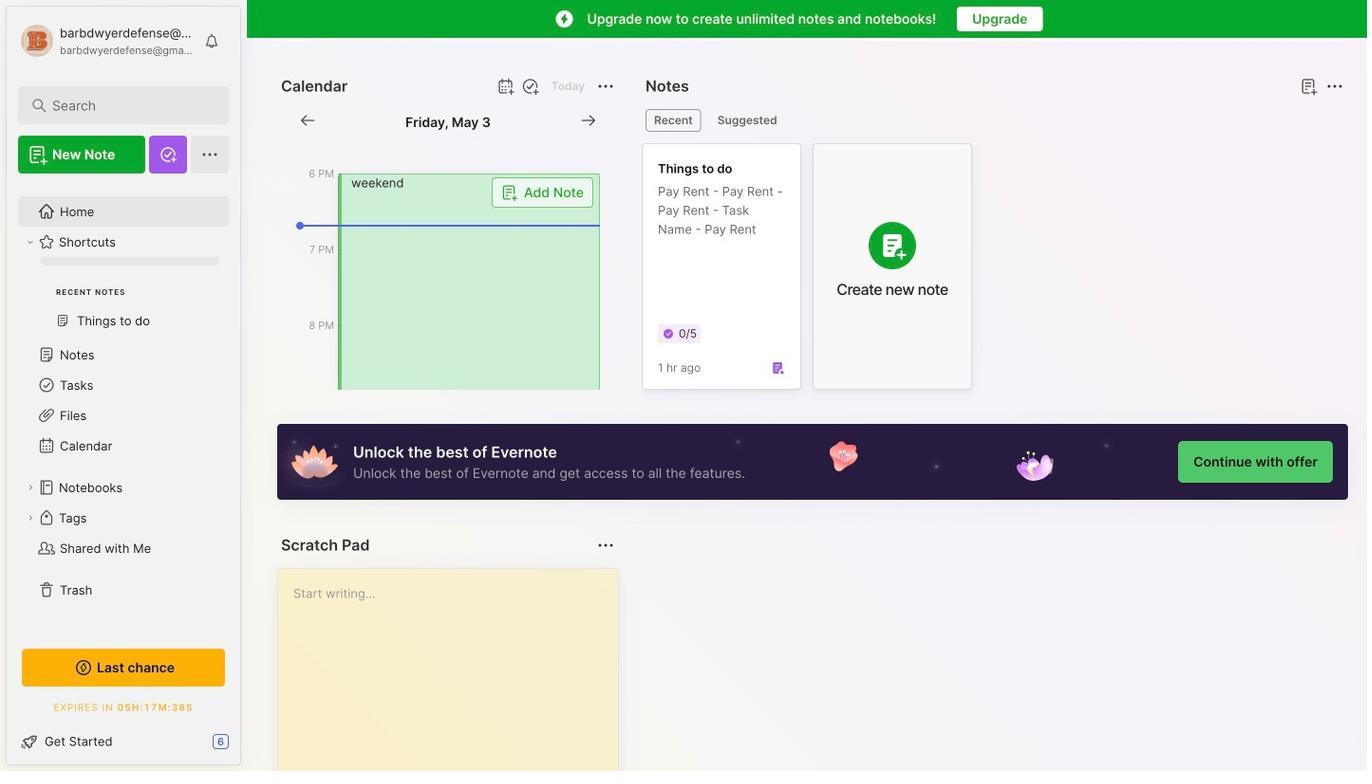 Task type: vqa. For each thing, say whether or not it's contained in the screenshot.
CLICK TO EXPAND image
no



Task type: describe. For each thing, give the bounding box(es) containing it.
Help and Learning task checklist field
[[7, 727, 240, 758]]

group inside tree
[[18, 164, 229, 348]]

Start writing… text field
[[293, 570, 617, 772]]

Dropdown List field
[[492, 178, 593, 208]]

new evernote calendar event image
[[494, 75, 517, 98]]

new task image
[[521, 77, 540, 96]]

expand notebooks image
[[25, 482, 36, 494]]

none search field inside main element
[[52, 94, 204, 117]]

tree inside main element
[[7, 134, 240, 629]]

weekend Event actions field
[[338, 174, 600, 630]]

2 tab from the left
[[709, 109, 786, 132]]

1 more actions field from the left
[[593, 73, 619, 100]]



Task type: locate. For each thing, give the bounding box(es) containing it.
0 horizontal spatial tab
[[646, 109, 701, 132]]

1 tab from the left
[[646, 109, 701, 132]]

Search text field
[[52, 97, 204, 115]]

Choose date to view field
[[406, 109, 491, 132]]

2 more actions field from the left
[[1322, 73, 1348, 100]]

more actions image
[[1324, 75, 1346, 98]]

more actions image
[[594, 75, 617, 98]]

0 horizontal spatial more actions field
[[593, 73, 619, 100]]

group
[[18, 164, 229, 348]]

None search field
[[52, 94, 204, 117]]

Account field
[[18, 22, 194, 60]]

row group
[[642, 143, 984, 402]]

click to collapse image
[[240, 737, 254, 760]]

tab
[[646, 109, 701, 132], [709, 109, 786, 132]]

1 horizontal spatial tab
[[709, 109, 786, 132]]

main element
[[0, 0, 247, 772]]

tree
[[7, 134, 240, 629]]

1 horizontal spatial more actions field
[[1322, 73, 1348, 100]]

expand tags image
[[25, 513, 36, 524]]

More actions field
[[593, 73, 619, 100], [1322, 73, 1348, 100]]

tab list
[[646, 109, 1341, 132]]



